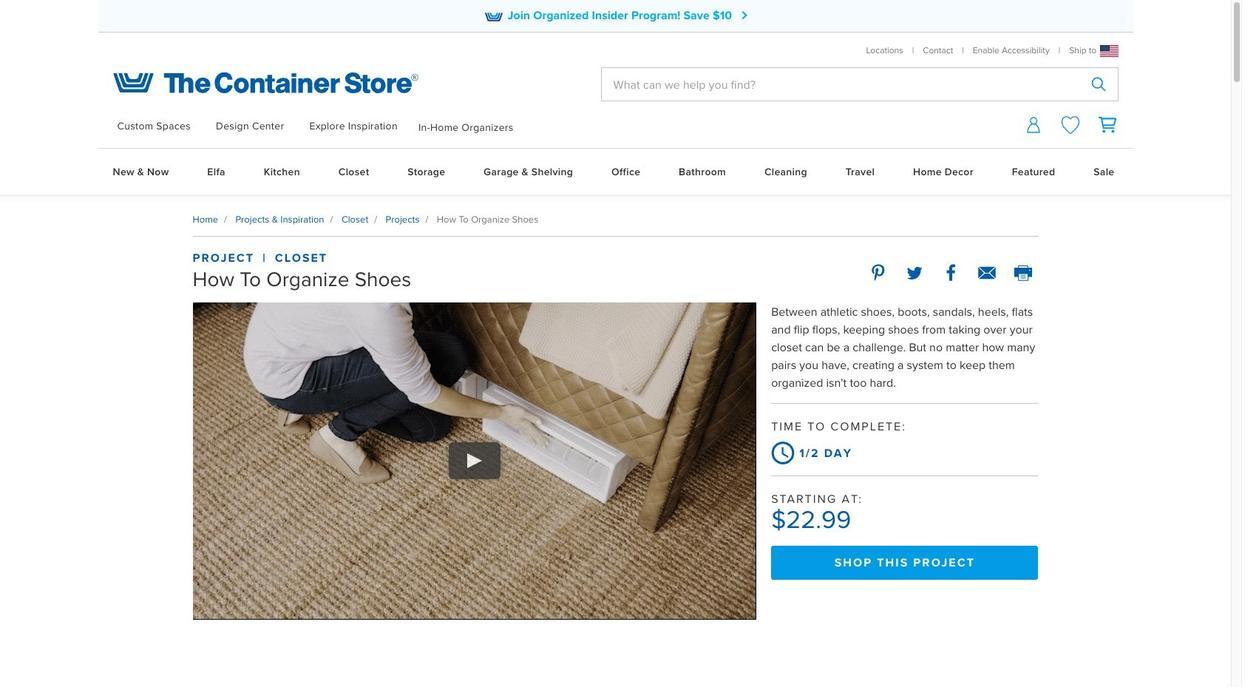 Task type: vqa. For each thing, say whether or not it's contained in the screenshot.
Number Field
no



Task type: locate. For each thing, give the bounding box(es) containing it.
home image
[[113, 68, 418, 98]]

united states flag image
[[1101, 45, 1119, 57]]

menu bar
[[113, 105, 530, 148]]

submit search image
[[1091, 77, 1106, 92]]

print image
[[1015, 263, 1033, 281]]

facebook image
[[946, 264, 956, 282]]

None field
[[601, 67, 1119, 101]]

What can we help you find? text field
[[602, 68, 1080, 101]]

menu item
[[113, 105, 212, 148], [212, 105, 305, 148], [305, 105, 419, 148], [419, 118, 530, 135]]



Task type: describe. For each thing, give the bounding box(es) containing it.
twitter image
[[907, 264, 923, 282]]

pinterest p image
[[872, 264, 885, 282]]

email image
[[979, 262, 997, 279]]

organized insider program image
[[485, 8, 503, 26]]



